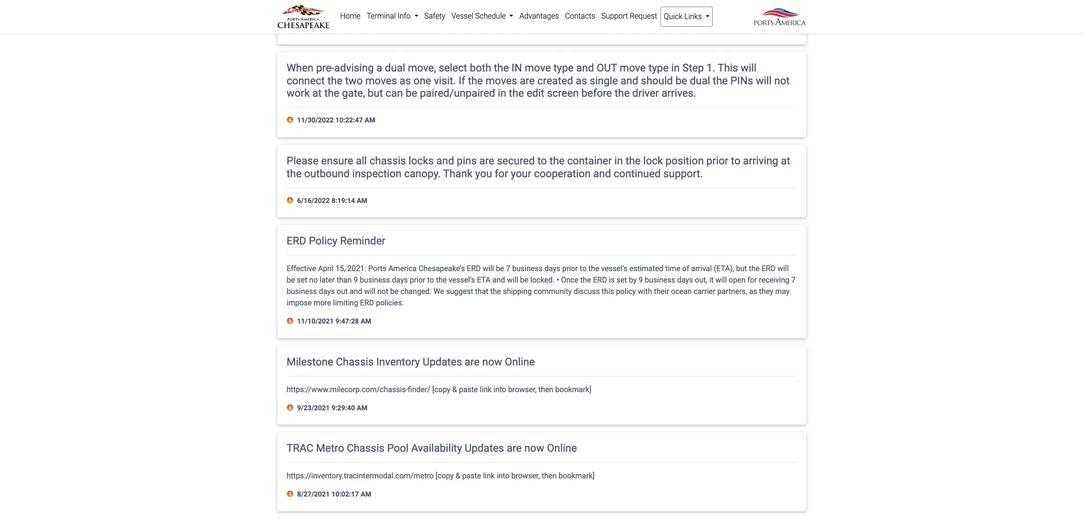 Task type: vqa. For each thing, say whether or not it's contained in the screenshot.
the rightmost The Advantages link
no



Task type: describe. For each thing, give the bounding box(es) containing it.
to up we on the bottom of the page
[[428, 276, 434, 285]]

that
[[475, 287, 489, 296]]

america
[[389, 264, 417, 273]]

pins
[[457, 154, 477, 167]]

visit.
[[434, 74, 456, 87]]

for inside please ensure all chassis locks and pins are secured to the container in the lock position prior to arriving at the outbound inspection canopy.  thank you for your cooperation and continued support.
[[495, 167, 509, 180]]

support.
[[664, 167, 704, 180]]

vessel schedule
[[452, 11, 508, 21]]

arrival
[[692, 264, 712, 273]]

11/10/2021
[[297, 318, 334, 326]]

at inside when pre-advising a dual move, select both the in move type and out move type in step 1. this will connect the two moves as one visit. if the moves are created as single and should be dual the pins will not work at the gate, but can be paired/unpaired in the edit screen before the driver arrives.
[[313, 87, 322, 99]]

erd right limiting
[[360, 299, 374, 308]]

than
[[337, 276, 352, 285]]

support request
[[602, 11, 658, 21]]

will up pins
[[741, 61, 757, 74]]

ensure
[[321, 154, 354, 167]]

of
[[683, 264, 690, 273]]

1 vertical spatial vessel's
[[449, 276, 475, 285]]

is
[[609, 276, 615, 285]]

all
[[356, 154, 367, 167]]

later
[[320, 276, 335, 285]]

vessel
[[452, 11, 474, 21]]

0 horizontal spatial 7
[[506, 264, 511, 273]]

9/23/2021
[[297, 404, 330, 412]]

we
[[434, 287, 445, 296]]

advantages link
[[517, 7, 562, 26]]

april
[[318, 264, 334, 273]]

metro
[[316, 442, 344, 455]]

will right it
[[716, 276, 727, 285]]

1 vertical spatial [copy
[[436, 472, 454, 481]]

and right out
[[350, 287, 363, 296]]

11/30/2022
[[297, 117, 334, 125]]

out
[[337, 287, 348, 296]]

1 vertical spatial now
[[525, 442, 545, 455]]

days down later
[[319, 287, 335, 296]]

1 vertical spatial bookmark]
[[559, 472, 595, 481]]

2021:
[[348, 264, 367, 273]]

if
[[459, 74, 466, 87]]

2 move from the left
[[620, 61, 646, 74]]

their
[[654, 287, 670, 296]]

effective april 15, 2021: ports america chesapeake's erd will be 7 business days prior to the vessel's estimated time of arrival (eta), but the erd will be set no later than 9 business days prior to the vessel's eta and will be locked. • once the erd is set by 9 business days out, it will open for receiving 7 business days out and will not be changed.  we suggest that the shipping community discuss this policy with their ocean carrier partners, as they may impose more limiting erd policies.
[[287, 264, 796, 308]]

contacts link
[[562, 7, 599, 26]]

2 set from the left
[[617, 276, 627, 285]]

and left out
[[577, 61, 594, 74]]

8/27/2021 10:02:17 am
[[296, 491, 372, 499]]

locks
[[409, 154, 434, 167]]

1 vertical spatial then
[[542, 472, 557, 481]]

before
[[582, 87, 612, 99]]

advising
[[334, 61, 374, 74]]

container
[[568, 154, 612, 167]]

am for 9/23/2021 9:29:40 am
[[357, 404, 368, 412]]

1 vertical spatial link
[[483, 472, 495, 481]]

will down 'ports'
[[364, 287, 376, 296]]

safety link
[[422, 7, 449, 26]]

created
[[538, 74, 574, 87]]

pre-
[[316, 61, 334, 74]]

0 vertical spatial [copy
[[433, 385, 451, 394]]

vessel schedule link
[[449, 7, 517, 26]]

policies.
[[376, 299, 404, 308]]

am for 7/11/2023 10:07:34 am
[[361, 23, 372, 32]]

for inside effective april 15, 2021: ports america chesapeake's erd will be 7 business days prior to the vessel's estimated time of arrival (eta), but the erd will be set no later than 9 business days prior to the vessel's eta and will be locked. • once the erd is set by 9 business days out, it will open for receiving 7 business days out and will not be changed.  we suggest that the shipping community discuss this policy with their ocean carrier partners, as they may impose more limiting erd policies.
[[748, 276, 758, 285]]

lock
[[644, 154, 663, 167]]

thank
[[443, 167, 473, 180]]

and right eta
[[493, 276, 505, 285]]

0 vertical spatial then
[[539, 385, 554, 394]]

am for 11/10/2021 9:47:28 am
[[361, 318, 372, 326]]

https://inventory.tracintermodal.com/metro
[[287, 472, 434, 481]]

as inside effective april 15, 2021: ports america chesapeake's erd will be 7 business days prior to the vessel's estimated time of arrival (eta), but the erd will be set no later than 9 business days prior to the vessel's eta and will be locked. • once the erd is set by 9 business days out, it will open for receiving 7 business days out and will not be changed.  we suggest that the shipping community discuss this policy with their ocean carrier partners, as they may impose more limiting erd policies.
[[750, 287, 758, 296]]

1 horizontal spatial as
[[576, 74, 587, 87]]

https://inventory.tracintermodal.com/metro                         [copy & paste link into browser, then bookmark]
[[287, 472, 595, 481]]

7/11/2023 10:07:34 am
[[296, 23, 372, 32]]

erd up receiving on the right
[[762, 264, 776, 273]]

will up shipping
[[507, 276, 519, 285]]

outbound
[[304, 167, 350, 180]]

home
[[340, 11, 361, 21]]

you
[[476, 167, 492, 180]]

1 vertical spatial chassis
[[347, 442, 385, 455]]

by
[[629, 276, 637, 285]]

1 vertical spatial paste
[[463, 472, 481, 481]]

receiving
[[759, 276, 790, 285]]

1 moves from the left
[[366, 74, 397, 87]]

7/11/2023
[[297, 23, 330, 32]]

gate,
[[342, 87, 365, 99]]

terminal info link
[[364, 7, 422, 26]]

days up •
[[545, 264, 561, 273]]

support request link
[[599, 7, 661, 26]]

1 vertical spatial &
[[456, 472, 461, 481]]

it
[[710, 276, 714, 285]]

once
[[561, 276, 579, 285]]

locked.
[[531, 276, 555, 285]]

open
[[729, 276, 746, 285]]

2 vertical spatial prior
[[410, 276, 426, 285]]

please ensure all chassis locks and pins are secured to the container in the lock position prior to arriving at the outbound inspection canopy.  thank you for your cooperation and continued support.
[[287, 154, 791, 180]]

will up receiving on the right
[[778, 264, 789, 273]]

2 moves from the left
[[486, 74, 518, 87]]

0 vertical spatial browser,
[[508, 385, 537, 394]]

work
[[287, 87, 310, 99]]

erd left policy
[[287, 235, 306, 247]]

clock image for 9/23/2021 9:29:40 am
[[287, 405, 296, 412]]

will up eta
[[483, 264, 494, 273]]

terminal
[[367, 11, 396, 21]]

not inside effective april 15, 2021: ports america chesapeake's erd will be 7 business days prior to the vessel's estimated time of arrival (eta), but the erd will be set no later than 9 business days prior to the vessel's eta and will be locked. • once the erd is set by 9 business days out, it will open for receiving 7 business days out and will not be changed.  we suggest that the shipping community discuss this policy with their ocean carrier partners, as they may impose more limiting erd policies.
[[378, 287, 389, 296]]

eta
[[477, 276, 491, 285]]

clock image
[[287, 491, 296, 498]]

quick
[[664, 12, 683, 21]]

milestone
[[287, 356, 334, 368]]

9:29:40
[[332, 404, 355, 412]]

a
[[377, 61, 383, 74]]

0 vertical spatial link
[[480, 385, 492, 394]]

8/27/2021
[[297, 491, 330, 499]]

clock image for 11/10/2021 9:47:28 am
[[287, 318, 296, 325]]

cooperation
[[534, 167, 591, 180]]

6/16/2022
[[297, 197, 330, 205]]

community
[[534, 287, 572, 296]]

both
[[470, 61, 492, 74]]

1 horizontal spatial 7
[[792, 276, 796, 285]]

time
[[666, 264, 681, 273]]

when
[[287, 61, 314, 74]]

and up driver
[[621, 74, 639, 87]]

1 vertical spatial in
[[498, 87, 507, 99]]

prior inside please ensure all chassis locks and pins are secured to the container in the lock position prior to arriving at the outbound inspection canopy.  thank you for your cooperation and continued support.
[[707, 154, 729, 167]]

canopy.
[[404, 167, 441, 180]]

and up thank in the top left of the page
[[437, 154, 454, 167]]

2 type from the left
[[649, 61, 669, 74]]

contacts
[[565, 11, 596, 21]]

0 vertical spatial &
[[453, 385, 457, 394]]

10:02:17
[[332, 491, 359, 499]]



Task type: locate. For each thing, give the bounding box(es) containing it.
continued
[[614, 167, 661, 180]]

0 horizontal spatial set
[[297, 276, 307, 285]]

am down terminal
[[361, 23, 372, 32]]

vessel's up suggest
[[449, 276, 475, 285]]

clock image left 7/11/2023
[[287, 24, 296, 31]]

when pre-advising a dual move, select both the in move type and out move type in step 1. this will connect the two moves as one visit. if the moves are created as single and should be dual the pins will not work at the gate, but can be paired/unpaired in the edit screen before the driver arrives.
[[287, 61, 790, 99]]

•
[[557, 276, 560, 285]]

0 vertical spatial bookmark]
[[556, 385, 592, 394]]

1 vertical spatial dual
[[690, 74, 711, 87]]

1 vertical spatial not
[[378, 287, 389, 296]]

set left no
[[297, 276, 307, 285]]

home link
[[337, 7, 364, 26]]

0 horizontal spatial prior
[[410, 276, 426, 285]]

10:07:34
[[332, 23, 359, 32]]

prior right "position"
[[707, 154, 729, 167]]

impose
[[287, 299, 312, 308]]

not up policies.
[[378, 287, 389, 296]]

chesapeake's
[[419, 264, 465, 273]]

type up created
[[554, 61, 574, 74]]

clock image left 11/30/2022
[[287, 117, 296, 124]]

they
[[760, 287, 774, 296]]

single
[[590, 74, 618, 87]]

screen
[[547, 87, 579, 99]]

support
[[602, 11, 628, 21]]

in left edit on the top of page
[[498, 87, 507, 99]]

chassis
[[336, 356, 374, 368], [347, 442, 385, 455]]

am
[[361, 23, 372, 32], [365, 117, 376, 125], [357, 197, 368, 205], [361, 318, 372, 326], [357, 404, 368, 412], [361, 491, 372, 499]]

0 horizontal spatial move
[[525, 61, 551, 74]]

to up the "discuss"
[[580, 264, 587, 273]]

0 vertical spatial 7
[[506, 264, 511, 273]]

0 horizontal spatial now
[[483, 356, 503, 368]]

0 horizontal spatial but
[[368, 87, 383, 99]]

0 vertical spatial but
[[368, 87, 383, 99]]

into
[[494, 385, 507, 394], [497, 472, 510, 481]]

ports
[[368, 264, 387, 273]]

1 vertical spatial browser,
[[512, 472, 540, 481]]

edit
[[527, 87, 545, 99]]

1 horizontal spatial prior
[[563, 264, 578, 273]]

position
[[666, 154, 704, 167]]

request
[[630, 11, 658, 21]]

browser,
[[508, 385, 537, 394], [512, 472, 540, 481]]

0 vertical spatial in
[[672, 61, 680, 74]]

1 vertical spatial at
[[782, 154, 791, 167]]

0 horizontal spatial type
[[554, 61, 574, 74]]

7 right receiving on the right
[[792, 276, 796, 285]]

7
[[506, 264, 511, 273], [792, 276, 796, 285]]

set right 'is'
[[617, 276, 627, 285]]

in
[[512, 61, 522, 74]]

0 horizontal spatial as
[[400, 74, 411, 87]]

trac metro chassis pool availability updates are now online
[[287, 442, 577, 455]]

to up "cooperation"
[[538, 154, 547, 167]]

0 vertical spatial vessel's
[[602, 264, 628, 273]]

0 vertical spatial at
[[313, 87, 322, 99]]

0 vertical spatial for
[[495, 167, 509, 180]]

dual down step
[[690, 74, 711, 87]]

am right 10:22:47
[[365, 117, 376, 125]]

3 clock image from the top
[[287, 197, 296, 204]]

no
[[309, 276, 318, 285]]

please
[[287, 154, 319, 167]]

vessel's up 'is'
[[602, 264, 628, 273]]

chassis
[[370, 154, 406, 167]]

arrives.
[[662, 87, 697, 99]]

clock image for 7/11/2023 10:07:34 am
[[287, 24, 296, 31]]

0 horizontal spatial dual
[[385, 61, 405, 74]]

are inside please ensure all chassis locks and pins are secured to the container in the lock position prior to arriving at the outbound inspection canopy.  thank you for your cooperation and continued support.
[[480, 154, 495, 167]]

0 horizontal spatial vessel's
[[449, 276, 475, 285]]

1 horizontal spatial now
[[525, 442, 545, 455]]

as left they
[[750, 287, 758, 296]]

paste
[[459, 385, 478, 394], [463, 472, 481, 481]]

(eta),
[[714, 264, 735, 273]]

clock image for 6/16/2022 8:19:14 am
[[287, 197, 296, 204]]

milestone chassis inventory updates are now online
[[287, 356, 535, 368]]

moves down a
[[366, 74, 397, 87]]

1 horizontal spatial type
[[649, 61, 669, 74]]

1 set from the left
[[297, 276, 307, 285]]

policy
[[309, 235, 338, 247]]

your
[[511, 167, 532, 180]]

4 clock image from the top
[[287, 318, 296, 325]]

as up can
[[400, 74, 411, 87]]

moves down in
[[486, 74, 518, 87]]

as up before
[[576, 74, 587, 87]]

not right pins
[[775, 74, 790, 87]]

more
[[314, 299, 331, 308]]

0 horizontal spatial in
[[498, 87, 507, 99]]

vessel's
[[602, 264, 628, 273], [449, 276, 475, 285]]

1 vertical spatial into
[[497, 472, 510, 481]]

1 horizontal spatial online
[[547, 442, 577, 455]]

chassis up https://www.milecorp.com/chassis-
[[336, 356, 374, 368]]

in
[[672, 61, 680, 74], [498, 87, 507, 99], [615, 154, 623, 167]]

2 vertical spatial in
[[615, 154, 623, 167]]

days down america
[[392, 276, 408, 285]]

1 vertical spatial 7
[[792, 276, 796, 285]]

2 horizontal spatial as
[[750, 287, 758, 296]]

clock image left 6/16/2022 on the left
[[287, 197, 296, 204]]

in left step
[[672, 61, 680, 74]]

are inside when pre-advising a dual move, select both the in move type and out move type in step 1. this will connect the two moves as one visit. if the moves are created as single and should be dual the pins will not work at the gate, but can be paired/unpaired in the edit screen before the driver arrives.
[[520, 74, 535, 87]]

[copy
[[433, 385, 451, 394], [436, 472, 454, 481]]

move right out
[[620, 61, 646, 74]]

chassis up "https://inventory.tracintermodal.com/metro"
[[347, 442, 385, 455]]

1 horizontal spatial dual
[[690, 74, 711, 87]]

1 vertical spatial updates
[[465, 442, 504, 455]]

quick links link
[[661, 7, 714, 27]]

will right pins
[[756, 74, 772, 87]]

prior up changed.
[[410, 276, 426, 285]]

days down "of"
[[678, 276, 694, 285]]

0 vertical spatial dual
[[385, 61, 405, 74]]

2 horizontal spatial prior
[[707, 154, 729, 167]]

business down 'ports'
[[360, 276, 390, 285]]

1 horizontal spatial move
[[620, 61, 646, 74]]

days
[[545, 264, 561, 273], [392, 276, 408, 285], [678, 276, 694, 285], [319, 287, 335, 296]]

0 horizontal spatial online
[[505, 356, 535, 368]]

0 horizontal spatial moves
[[366, 74, 397, 87]]

are
[[520, 74, 535, 87], [480, 154, 495, 167], [465, 356, 480, 368], [507, 442, 522, 455]]

trac
[[287, 442, 314, 455]]

11/10/2021 9:47:28 am
[[296, 318, 372, 326]]

9 down 2021:
[[354, 276, 358, 285]]

not inside when pre-advising a dual move, select both the in move type and out move type in step 1. this will connect the two moves as one visit. if the moves are created as single and should be dual the pins will not work at the gate, but can be paired/unpaired in the edit screen before the driver arrives.
[[775, 74, 790, 87]]

am for 6/16/2022 8:19:14 am
[[357, 197, 368, 205]]

1 move from the left
[[525, 61, 551, 74]]

8:19:14
[[332, 197, 355, 205]]

but inside when pre-advising a dual move, select both the in move type and out move type in step 1. this will connect the two moves as one visit. if the moves are created as single and should be dual the pins will not work at the gate, but can be paired/unpaired in the edit screen before the driver arrives.
[[368, 87, 383, 99]]

0 horizontal spatial for
[[495, 167, 509, 180]]

erd up eta
[[467, 264, 481, 273]]

clock image down 'impose'
[[287, 318, 296, 325]]

select
[[439, 61, 468, 74]]

clock image
[[287, 24, 296, 31], [287, 117, 296, 124], [287, 197, 296, 204], [287, 318, 296, 325], [287, 405, 296, 412]]

1 horizontal spatial but
[[737, 264, 748, 273]]

1 horizontal spatial vessel's
[[602, 264, 628, 273]]

move,
[[408, 61, 436, 74]]

arriving
[[744, 154, 779, 167]]

& down availability
[[456, 472, 461, 481]]

move right in
[[525, 61, 551, 74]]

may
[[776, 287, 790, 296]]

1 horizontal spatial in
[[615, 154, 623, 167]]

2 horizontal spatial in
[[672, 61, 680, 74]]

changed.
[[401, 287, 432, 296]]

9:47:28
[[336, 318, 359, 326]]

0 vertical spatial chassis
[[336, 356, 374, 368]]

am down "https://inventory.tracintermodal.com/metro"
[[361, 491, 372, 499]]

in up continued
[[615, 154, 623, 167]]

0 vertical spatial now
[[483, 356, 503, 368]]

ocean
[[672, 287, 692, 296]]

to left arriving
[[731, 154, 741, 167]]

1 horizontal spatial 9
[[639, 276, 643, 285]]

15,
[[336, 264, 346, 273]]

type
[[554, 61, 574, 74], [649, 61, 669, 74]]

effective
[[287, 264, 316, 273]]

clock image for 11/30/2022 10:22:47 am
[[287, 117, 296, 124]]

7 up shipping
[[506, 264, 511, 273]]

11/30/2022 10:22:47 am
[[296, 117, 376, 125]]

5 clock image from the top
[[287, 405, 296, 412]]

[copy right 'finder/'
[[433, 385, 451, 394]]

0 vertical spatial prior
[[707, 154, 729, 167]]

am for 8/27/2021 10:02:17 am
[[361, 491, 372, 499]]

two
[[345, 74, 363, 87]]

am right 9:47:28 in the left bottom of the page
[[361, 318, 372, 326]]

pins
[[731, 74, 754, 87]]

1 vertical spatial but
[[737, 264, 748, 273]]

0 horizontal spatial at
[[313, 87, 322, 99]]

and down container
[[594, 167, 611, 180]]

with
[[638, 287, 653, 296]]

[copy down availability
[[436, 472, 454, 481]]

9
[[354, 276, 358, 285], [639, 276, 643, 285]]

2 clock image from the top
[[287, 117, 296, 124]]

am right 9:29:40
[[357, 404, 368, 412]]

1 vertical spatial for
[[748, 276, 758, 285]]

in inside please ensure all chassis locks and pins are secured to the container in the lock position prior to arriving at the outbound inspection canopy.  thank you for your cooperation and continued support.
[[615, 154, 623, 167]]

terminal info
[[367, 11, 413, 21]]

2 9 from the left
[[639, 276, 643, 285]]

erd left 'is'
[[593, 276, 607, 285]]

the
[[494, 61, 509, 74], [328, 74, 343, 87], [468, 74, 483, 87], [713, 74, 728, 87], [325, 87, 340, 99], [509, 87, 524, 99], [615, 87, 630, 99], [550, 154, 565, 167], [626, 154, 641, 167], [287, 167, 302, 180], [589, 264, 600, 273], [749, 264, 760, 273], [436, 276, 447, 285], [581, 276, 592, 285], [491, 287, 501, 296]]

partners,
[[718, 287, 748, 296]]

clock image left 9/23/2021
[[287, 405, 296, 412]]

driver
[[633, 87, 659, 99]]

1 vertical spatial prior
[[563, 264, 578, 273]]

reminder
[[340, 235, 386, 247]]

but left can
[[368, 87, 383, 99]]

for right 'you'
[[495, 167, 509, 180]]

1 horizontal spatial at
[[782, 154, 791, 167]]

paired/unpaired
[[420, 87, 496, 99]]

1 horizontal spatial for
[[748, 276, 758, 285]]

type up should
[[649, 61, 669, 74]]

am for 11/30/2022 10:22:47 am
[[365, 117, 376, 125]]

0 vertical spatial not
[[775, 74, 790, 87]]

1 clock image from the top
[[287, 24, 296, 31]]

1 vertical spatial online
[[547, 442, 577, 455]]

0 vertical spatial online
[[505, 356, 535, 368]]

links
[[685, 12, 702, 21]]

business up locked.
[[513, 264, 543, 273]]

0 vertical spatial into
[[494, 385, 507, 394]]

am right 8:19:14
[[357, 197, 368, 205]]

0 vertical spatial paste
[[459, 385, 478, 394]]

for right the open
[[748, 276, 758, 285]]

1 horizontal spatial not
[[775, 74, 790, 87]]

erd
[[287, 235, 306, 247], [467, 264, 481, 273], [762, 264, 776, 273], [593, 276, 607, 285], [360, 299, 374, 308]]

0 horizontal spatial 9
[[354, 276, 358, 285]]

should
[[641, 74, 673, 87]]

availability
[[411, 442, 462, 455]]

& right 'finder/'
[[453, 385, 457, 394]]

prior up the once
[[563, 264, 578, 273]]

9 right the 'by'
[[639, 276, 643, 285]]

1 9 from the left
[[354, 276, 358, 285]]

1 horizontal spatial updates
[[465, 442, 504, 455]]

0 horizontal spatial not
[[378, 287, 389, 296]]

dual right a
[[385, 61, 405, 74]]

0 horizontal spatial updates
[[423, 356, 462, 368]]

out,
[[695, 276, 708, 285]]

but inside effective april 15, 2021: ports america chesapeake's erd will be 7 business days prior to the vessel's estimated time of arrival (eta), but the erd will be set no later than 9 business days prior to the vessel's eta and will be locked. • once the erd is set by 9 business days out, it will open for receiving 7 business days out and will not be changed.  we suggest that the shipping community discuss this policy with their ocean carrier partners, as they may impose more limiting erd policies.
[[737, 264, 748, 273]]

carrier
[[694, 287, 716, 296]]

but up the open
[[737, 264, 748, 273]]

1 horizontal spatial moves
[[486, 74, 518, 87]]

10:22:47
[[336, 117, 363, 125]]

business up 'impose'
[[287, 287, 317, 296]]

advantages
[[520, 11, 559, 21]]

out
[[597, 61, 618, 74]]

1 horizontal spatial set
[[617, 276, 627, 285]]

at down connect
[[313, 87, 322, 99]]

at right arriving
[[782, 154, 791, 167]]

0 vertical spatial updates
[[423, 356, 462, 368]]

business up their on the bottom of page
[[645, 276, 676, 285]]

at inside please ensure all chassis locks and pins are secured to the container in the lock position prior to arriving at the outbound inspection canopy.  thank you for your cooperation and continued support.
[[782, 154, 791, 167]]

finder/
[[408, 385, 431, 394]]

1 type from the left
[[554, 61, 574, 74]]



